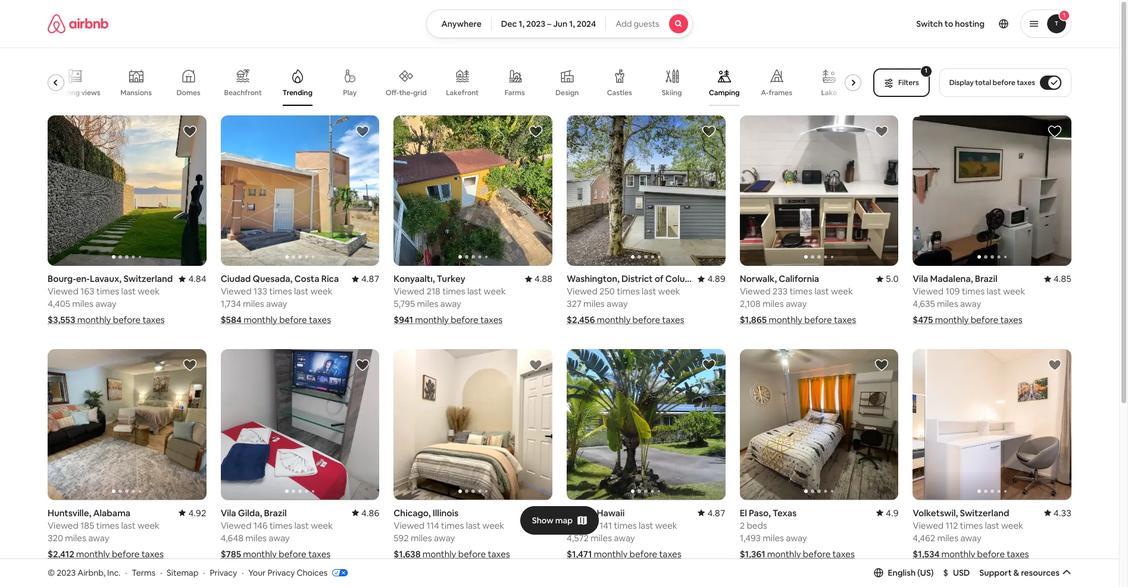 Task type: describe. For each thing, give the bounding box(es) containing it.
viewed inside viewed 250 times last week 327 miles away $2,456 monthly before taxes
[[567, 286, 598, 297]]

5.0
[[886, 274, 899, 285]]

volketswil,
[[913, 508, 959, 519]]

before inside "vila madalena, brazil viewed 109 times last week 4,635 miles away $475 monthly before taxes"
[[971, 315, 999, 326]]

group for volketswil, switzerland viewed 112 times last week 4,462 miles away $1,534 monthly before taxes
[[913, 350, 1072, 501]]

monthly inside konyaaltı, turkey viewed 218 times last week 5,795 miles away $941 monthly before taxes
[[415, 315, 449, 326]]

times inside the volketswil, switzerland viewed 112 times last week 4,462 miles away $1,534 monthly before taxes
[[961, 520, 984, 532]]

taxes inside huntsville, alabama viewed 185 times last week 320 miles away $2,412 monthly before taxes
[[142, 549, 164, 560]]

add to wishlist: chicago, illinois image
[[529, 359, 543, 373]]

(us)
[[918, 568, 934, 579]]

miles inside konyaaltı, turkey viewed 218 times last week 5,795 miles away $941 monthly before taxes
[[417, 299, 439, 310]]

monthly inside ciudad quesada, costa rica viewed 133 times last week 1,734 miles away $584 monthly before taxes
[[244, 315, 278, 326]]

away inside the volketswil, switzerland viewed 112 times last week 4,462 miles away $1,534 monthly before taxes
[[961, 533, 982, 544]]

design
[[556, 88, 579, 98]]

add to wishlist: norwalk, california image
[[875, 125, 890, 139]]

2 · from the left
[[160, 568, 162, 579]]

vila gilda, brazil viewed 146 times last week 4,648 miles away $785 monthly before taxes
[[221, 508, 333, 560]]

monthly inside el paso, texas 2 beds 1,493 miles away $1,361 monthly before taxes
[[768, 549, 802, 560]]

last inside the volketswil, switzerland viewed 112 times last week 4,462 miles away $1,534 monthly before taxes
[[986, 520, 1000, 532]]

away inside viewed 250 times last week 327 miles away $2,456 monthly before taxes
[[607, 299, 628, 310]]

switch to hosting
[[917, 18, 985, 29]]

monthly inside norwalk, california viewed 233 times last week 2,108 miles away $1,865 monthly before taxes
[[769, 315, 803, 326]]

4.95 out of 5 average rating image
[[525, 508, 553, 519]]

monthly inside chicago, illinois viewed 114 times last week 592 miles away $1,638 monthly before taxes
[[423, 549, 457, 560]]

1 · from the left
[[125, 568, 127, 579]]

&
[[1014, 568, 1020, 579]]

paso,
[[749, 508, 771, 519]]

last inside vila gilda, brazil viewed 146 times last week 4,648 miles away $785 monthly before taxes
[[295, 520, 309, 532]]

miles inside ciudad quesada, costa rica viewed 133 times last week 1,734 miles away $584 monthly before taxes
[[243, 299, 264, 310]]

before inside viewed 250 times last week 327 miles away $2,456 monthly before taxes
[[633, 315, 661, 326]]

before inside huntsville, alabama viewed 185 times last week 320 miles away $2,412 monthly before taxes
[[112, 549, 140, 560]]

airbnb,
[[78, 568, 105, 579]]

away inside el paso, texas 2 beds 1,493 miles away $1,361 monthly before taxes
[[786, 533, 808, 544]]

viewed inside the volketswil, switzerland viewed 112 times last week 4,462 miles away $1,534 monthly before taxes
[[913, 520, 944, 532]]

show
[[532, 516, 554, 526]]

vila madalena, brazil viewed 109 times last week 4,635 miles away $475 monthly before taxes
[[913, 274, 1026, 326]]

california
[[779, 274, 820, 285]]

4.84
[[188, 274, 207, 285]]

english (us) button
[[874, 568, 934, 579]]

monthly inside huntsville, alabama viewed 185 times last week 320 miles away $2,412 monthly before taxes
[[76, 549, 110, 560]]

taxes inside konyaaltı, turkey viewed 218 times last week 5,795 miles away $941 monthly before taxes
[[481, 315, 503, 326]]

$1,471
[[567, 549, 592, 560]]

before inside norwalk, california viewed 233 times last week 2,108 miles away $1,865 monthly before taxes
[[805, 315, 833, 326]]

1
[[1064, 11, 1066, 19]]

146
[[254, 520, 268, 532]]

add to wishlist: washington, district of columbia image
[[702, 125, 716, 139]]

vila for vila madalena, brazil viewed 109 times last week 4,635 miles away $475 monthly before taxes
[[913, 274, 929, 285]]

terms link
[[132, 568, 156, 579]]

2023 inside dec 1, 2023 – jun 1, 2024 button
[[527, 18, 546, 29]]

1,493
[[740, 533, 761, 544]]

group for norwalk, california viewed 233 times last week 2,108 miles away $1,865 monthly before taxes
[[740, 116, 899, 266]]

your privacy choices link
[[249, 568, 348, 580]]

monthly inside bourg-en-lavaux, switzerland viewed 163 times last week 4,405 miles away $3,553 monthly before taxes
[[77, 315, 111, 326]]

group for vila gilda, brazil viewed 146 times last week 4,648 miles away $785 monthly before taxes
[[221, 350, 380, 501]]

away inside norwalk, california viewed 233 times last week 2,108 miles away $1,865 monthly before taxes
[[786, 299, 807, 310]]

norwalk, california viewed 233 times last week 2,108 miles away $1,865 monthly before taxes
[[740, 274, 857, 326]]

group for konyaaltı, turkey viewed 218 times last week 5,795 miles away $941 monthly before taxes
[[394, 116, 712, 266]]

2
[[740, 520, 745, 532]]

monthly inside viewed 250 times last week 327 miles away $2,456 monthly before taxes
[[597, 315, 631, 326]]

show map
[[532, 516, 573, 526]]

choices
[[297, 568, 328, 579]]

views
[[81, 88, 100, 98]]

the-
[[399, 88, 413, 98]]

$1,865
[[740, 315, 767, 326]]

away inside chicago, illinois viewed 114 times last week 592 miles away $1,638 monthly before taxes
[[434, 533, 455, 544]]

week inside keaau, hawaii viewed 141 times last week 4,572 miles away $1,471 monthly before taxes
[[656, 520, 678, 532]]

monthly inside "vila madalena, brazil viewed 109 times last week 4,635 miles away $475 monthly before taxes"
[[936, 315, 969, 326]]

week inside ciudad quesada, costa rica viewed 133 times last week 1,734 miles away $584 monthly before taxes
[[311, 286, 333, 297]]

resources
[[1022, 568, 1060, 579]]

amazing
[[50, 88, 80, 98]]

privacy link
[[210, 568, 237, 579]]

add
[[616, 18, 632, 29]]

away inside keaau, hawaii viewed 141 times last week 4,572 miles away $1,471 monthly before taxes
[[614, 533, 635, 544]]

hosting
[[956, 18, 985, 29]]

group for huntsville, alabama viewed 185 times last week 320 miles away $2,412 monthly before taxes
[[48, 350, 207, 501]]

250
[[600, 286, 615, 297]]

privacy inside "link"
[[268, 568, 295, 579]]

592
[[394, 533, 409, 544]]

viewed inside bourg-en-lavaux, switzerland viewed 163 times last week 4,405 miles away $3,553 monthly before taxes
[[48, 286, 79, 297]]

$
[[944, 568, 949, 579]]

week inside huntsville, alabama viewed 185 times last week 320 miles away $2,412 monthly before taxes
[[138, 520, 160, 532]]

usd
[[954, 568, 971, 579]]

display
[[950, 78, 974, 88]]

4.89
[[708, 274, 726, 285]]

quesada,
[[253, 274, 293, 285]]

114
[[427, 520, 439, 532]]

dec 1, 2023 – jun 1, 2024
[[501, 18, 596, 29]]

133
[[254, 286, 267, 297]]

before inside ciudad quesada, costa rica viewed 133 times last week 1,734 miles away $584 monthly before taxes
[[279, 315, 307, 326]]

4.9 out of 5 average rating image
[[877, 508, 899, 519]]

miles inside keaau, hawaii viewed 141 times last week 4,572 miles away $1,471 monthly before taxes
[[591, 533, 612, 544]]

mansions
[[120, 88, 152, 98]]

brazil for vila gilda, brazil
[[264, 508, 287, 519]]

before inside bourg-en-lavaux, switzerland viewed 163 times last week 4,405 miles away $3,553 monthly before taxes
[[113, 315, 141, 326]]

beachfront
[[224, 88, 262, 98]]

4.95
[[535, 508, 553, 519]]

add to wishlist: volketswil, switzerland image
[[1048, 359, 1063, 373]]

$1,361
[[740, 549, 766, 560]]

4.86
[[362, 508, 380, 519]]

lavaux,
[[90, 274, 122, 285]]

miles inside vila gilda, brazil viewed 146 times last week 4,648 miles away $785 monthly before taxes
[[246, 533, 267, 544]]

anywhere button
[[427, 10, 492, 38]]

4,572
[[567, 533, 589, 544]]

support
[[980, 568, 1012, 579]]

ciudad quesada, costa rica viewed 133 times last week 1,734 miles away $584 monthly before taxes
[[221, 274, 339, 326]]

taxes inside button
[[1018, 78, 1036, 88]]

$3,553
[[48, 315, 75, 326]]

away inside "vila madalena, brazil viewed 109 times last week 4,635 miles away $475 monthly before taxes"
[[961, 299, 982, 310]]

times inside chicago, illinois viewed 114 times last week 592 miles away $1,638 monthly before taxes
[[441, 520, 464, 532]]

miles inside el paso, texas 2 beds 1,493 miles away $1,361 monthly before taxes
[[763, 533, 785, 544]]

4,648
[[221, 533, 244, 544]]

327
[[567, 299, 582, 310]]

map
[[556, 516, 573, 526]]

taxes inside el paso, texas 2 beds 1,493 miles away $1,361 monthly before taxes
[[833, 549, 855, 560]]

castles
[[607, 88, 632, 98]]

jun
[[554, 18, 568, 29]]

before inside chicago, illinois viewed 114 times last week 592 miles away $1,638 monthly before taxes
[[459, 549, 486, 560]]

brazil for vila madalena, brazil
[[976, 274, 998, 285]]

a-frames
[[762, 88, 793, 98]]

taxes inside viewed 250 times last week 327 miles away $2,456 monthly before taxes
[[663, 315, 685, 326]]

4.88 out of 5 average rating image
[[525, 274, 553, 285]]

taxes inside the volketswil, switzerland viewed 112 times last week 4,462 miles away $1,534 monthly before taxes
[[1008, 549, 1030, 560]]

1 button
[[1021, 10, 1072, 38]]

taxes inside bourg-en-lavaux, switzerland viewed 163 times last week 4,405 miles away $3,553 monthly before taxes
[[143, 315, 165, 326]]

domes
[[177, 88, 201, 98]]

week inside chicago, illinois viewed 114 times last week 592 miles away $1,638 monthly before taxes
[[483, 520, 505, 532]]

add to wishlist: konyaaltı, turkey image
[[529, 125, 543, 139]]

your
[[249, 568, 266, 579]]

a-
[[762, 88, 769, 98]]

huntsville, alabama viewed 185 times last week 320 miles away $2,412 monthly before taxes
[[48, 508, 164, 560]]

before inside vila gilda, brazil viewed 146 times last week 4,648 miles away $785 monthly before taxes
[[279, 549, 307, 560]]

4,405
[[48, 299, 70, 310]]

4.87 for keaau, hawaii viewed 141 times last week 4,572 miles away $1,471 monthly before taxes
[[708, 508, 726, 519]]

times inside vila gilda, brazil viewed 146 times last week 4,648 miles away $785 monthly before taxes
[[270, 520, 293, 532]]

skiing
[[662, 88, 682, 98]]

away inside vila gilda, brazil viewed 146 times last week 4,648 miles away $785 monthly before taxes
[[269, 533, 290, 544]]

5.0 out of 5 average rating image
[[877, 274, 899, 285]]

konyaaltı, turkey viewed 218 times last week 5,795 miles away $941 monthly before taxes
[[394, 274, 506, 326]]

last inside bourg-en-lavaux, switzerland viewed 163 times last week 4,405 miles away $3,553 monthly before taxes
[[121, 286, 136, 297]]

4.87 out of 5 average rating image for ciudad quesada, costa rica viewed 133 times last week 1,734 miles away $584 monthly before taxes
[[352, 274, 380, 285]]

el paso, texas 2 beds 1,493 miles away $1,361 monthly before taxes
[[740, 508, 855, 560]]

english
[[889, 568, 916, 579]]

week inside bourg-en-lavaux, switzerland viewed 163 times last week 4,405 miles away $3,553 monthly before taxes
[[138, 286, 160, 297]]

trending
[[283, 88, 313, 98]]

1 privacy from the left
[[210, 568, 237, 579]]

volketswil, switzerland viewed 112 times last week 4,462 miles away $1,534 monthly before taxes
[[913, 508, 1030, 560]]



Task type: locate. For each thing, give the bounding box(es) containing it.
viewed inside huntsville, alabama viewed 185 times last week 320 miles away $2,412 monthly before taxes
[[48, 520, 79, 532]]

$475
[[913, 315, 934, 326]]

viewed up 5,795
[[394, 286, 425, 297]]

add to wishlist: vila madalena, brazil image
[[1048, 125, 1063, 139]]

times inside bourg-en-lavaux, switzerland viewed 163 times last week 4,405 miles away $3,553 monthly before taxes
[[96, 286, 119, 297]]

brazil inside "vila madalena, brazil viewed 109 times last week 4,635 miles away $475 monthly before taxes"
[[976, 274, 998, 285]]

away up your privacy choices
[[269, 533, 290, 544]]

times down "california"
[[790, 286, 813, 297]]

218
[[427, 286, 441, 297]]

last inside ciudad quesada, costa rica viewed 133 times last week 1,734 miles away $584 monthly before taxes
[[294, 286, 309, 297]]

© 2023 airbnb, inc. ·
[[48, 568, 127, 579]]

monthly up $ usd
[[942, 549, 976, 560]]

last inside chicago, illinois viewed 114 times last week 592 miles away $1,638 monthly before taxes
[[466, 520, 481, 532]]

el
[[740, 508, 747, 519]]

add to wishlist: el paso, texas image
[[875, 359, 890, 373]]

away up usd
[[961, 533, 982, 544]]

times inside "vila madalena, brazil viewed 109 times last week 4,635 miles away $475 monthly before taxes"
[[962, 286, 985, 297]]

miles inside huntsville, alabama viewed 185 times last week 320 miles away $2,412 monthly before taxes
[[65, 533, 86, 544]]

monthly down 109
[[936, 315, 969, 326]]

week inside the volketswil, switzerland viewed 112 times last week 4,462 miles away $1,534 monthly before taxes
[[1002, 520, 1024, 532]]

0 horizontal spatial vila
[[221, 508, 236, 519]]

away inside bourg-en-lavaux, switzerland viewed 163 times last week 4,405 miles away $3,553 monthly before taxes
[[95, 299, 117, 310]]

0 horizontal spatial 4.87 out of 5 average rating image
[[352, 274, 380, 285]]

hawaii
[[597, 508, 625, 519]]

4,635
[[913, 299, 936, 310]]

dec 1, 2023 – jun 1, 2024 button
[[491, 10, 607, 38]]

monthly down 163
[[77, 315, 111, 326]]

last right 112
[[986, 520, 1000, 532]]

163
[[80, 286, 94, 297]]

grid
[[413, 88, 427, 98]]

keaau,
[[567, 508, 595, 519]]

miles
[[72, 299, 93, 310], [584, 299, 605, 310], [243, 299, 264, 310], [417, 299, 439, 310], [763, 299, 784, 310], [938, 299, 959, 310], [65, 533, 86, 544], [591, 533, 612, 544], [246, 533, 267, 544], [411, 533, 432, 544], [763, 533, 785, 544], [938, 533, 959, 544]]

·
[[125, 568, 127, 579], [160, 568, 162, 579], [203, 568, 205, 579], [242, 568, 244, 579]]

miles inside norwalk, california viewed 233 times last week 2,108 miles away $1,865 monthly before taxes
[[763, 299, 784, 310]]

away down 250
[[607, 299, 628, 310]]

5,795
[[394, 299, 415, 310]]

sitemap link
[[167, 568, 199, 579]]

times inside norwalk, california viewed 233 times last week 2,108 miles away $1,865 monthly before taxes
[[790, 286, 813, 297]]

2 1, from the left
[[570, 18, 575, 29]]

2,108
[[740, 299, 761, 310]]

inc.
[[107, 568, 121, 579]]

dec
[[501, 18, 517, 29]]

display total before taxes button
[[940, 69, 1072, 97]]

viewed down keaau,
[[567, 520, 598, 532]]

1 vertical spatial brazil
[[264, 508, 287, 519]]

play
[[343, 88, 357, 98]]

away down '114'
[[434, 533, 455, 544]]

add to wishlist: ciudad quesada, costa rica image
[[356, 125, 370, 139]]

viewed inside norwalk, california viewed 233 times last week 2,108 miles away $1,865 monthly before taxes
[[740, 286, 771, 297]]

miles down beds on the bottom right
[[763, 533, 785, 544]]

vila up 4,635
[[913, 274, 929, 285]]

add to wishlist: bourg-en-lavaux, switzerland image
[[183, 125, 197, 139]]

brazil right madalena,
[[976, 274, 998, 285]]

monthly
[[77, 315, 111, 326], [597, 315, 631, 326], [244, 315, 278, 326], [415, 315, 449, 326], [769, 315, 803, 326], [936, 315, 969, 326], [76, 549, 110, 560], [594, 549, 628, 560], [243, 549, 277, 560], [423, 549, 457, 560], [768, 549, 802, 560], [942, 549, 976, 560]]

viewed down bourg-
[[48, 286, 79, 297]]

huntsville,
[[48, 508, 91, 519]]

konyaaltı,
[[394, 274, 435, 285]]

miles down 163
[[72, 299, 93, 310]]

0 vertical spatial 4.87
[[362, 274, 380, 285]]

week inside viewed 250 times last week 327 miles away $2,456 monthly before taxes
[[659, 286, 681, 297]]

0 horizontal spatial 4.87
[[362, 274, 380, 285]]

monthly down the 141
[[594, 549, 628, 560]]

last right 218
[[468, 286, 482, 297]]

before inside konyaaltı, turkey viewed 218 times last week 5,795 miles away $941 monthly before taxes
[[451, 315, 479, 326]]

4.85 out of 5 average rating image
[[1045, 274, 1072, 285]]

last inside "vila madalena, brazil viewed 109 times last week 4,635 miles away $475 monthly before taxes"
[[987, 286, 1002, 297]]

turkey
[[437, 274, 466, 285]]

times right 112
[[961, 520, 984, 532]]

profile element
[[707, 0, 1072, 48]]

bourg-en-lavaux, switzerland viewed 163 times last week 4,405 miles away $3,553 monthly before taxes
[[48, 274, 173, 326]]

privacy right "your"
[[268, 568, 295, 579]]

monthly up the airbnb,
[[76, 549, 110, 560]]

taxes inside ciudad quesada, costa rica viewed 133 times last week 1,734 miles away $584 monthly before taxes
[[309, 315, 331, 326]]

times right 109
[[962, 286, 985, 297]]

$2,412
[[48, 549, 74, 560]]

2023 right ©
[[57, 568, 76, 579]]

add guests
[[616, 18, 660, 29]]

miles inside bourg-en-lavaux, switzerland viewed 163 times last week 4,405 miles away $3,553 monthly before taxes
[[72, 299, 93, 310]]

times inside konyaaltı, turkey viewed 218 times last week 5,795 miles away $941 monthly before taxes
[[443, 286, 466, 297]]

away inside huntsville, alabama viewed 185 times last week 320 miles away $2,412 monthly before taxes
[[88, 533, 109, 544]]

1, right dec
[[519, 18, 525, 29]]

last down alabama
[[121, 520, 136, 532]]

viewed down chicago,
[[394, 520, 425, 532]]

group for bourg-en-lavaux, switzerland viewed 163 times last week 4,405 miles away $3,553 monthly before taxes
[[48, 116, 207, 266]]

vila for vila gilda, brazil viewed 146 times last week 4,648 miles away $785 monthly before taxes
[[221, 508, 236, 519]]

· right inc.
[[125, 568, 127, 579]]

1 horizontal spatial 4.87 out of 5 average rating image
[[698, 508, 726, 519]]

1,734
[[221, 299, 241, 310]]

miles inside "vila madalena, brazil viewed 109 times last week 4,635 miles away $475 monthly before taxes"
[[938, 299, 959, 310]]

1 horizontal spatial privacy
[[268, 568, 295, 579]]

1 vertical spatial switzerland
[[961, 508, 1010, 519]]

add to wishlist: huntsville, alabama image
[[183, 359, 197, 373]]

last inside viewed 250 times last week 327 miles away $2,456 monthly before taxes
[[642, 286, 657, 297]]

times right 146 at the left of page
[[270, 520, 293, 532]]

viewed inside vila gilda, brazil viewed 146 times last week 4,648 miles away $785 monthly before taxes
[[221, 520, 252, 532]]

brazil inside vila gilda, brazil viewed 146 times last week 4,648 miles away $785 monthly before taxes
[[264, 508, 287, 519]]

costa
[[295, 274, 320, 285]]

monthly inside the volketswil, switzerland viewed 112 times last week 4,462 miles away $1,534 monthly before taxes
[[942, 549, 976, 560]]

4.87 out of 5 average rating image left el
[[698, 508, 726, 519]]

last inside huntsville, alabama viewed 185 times last week 320 miles away $2,412 monthly before taxes
[[121, 520, 136, 532]]

group for ciudad quesada, costa rica viewed 133 times last week 1,734 miles away $584 monthly before taxes
[[221, 116, 380, 266]]

total
[[976, 78, 992, 88]]

times down illinois
[[441, 520, 464, 532]]

bourg-
[[48, 274, 76, 285]]

viewed down norwalk,
[[740, 286, 771, 297]]

ciudad
[[221, 274, 251, 285]]

miles down '114'
[[411, 533, 432, 544]]

4.87 out of 5 average rating image
[[352, 274, 380, 285], [698, 508, 726, 519]]

$785
[[221, 549, 241, 560]]

before inside keaau, hawaii viewed 141 times last week 4,572 miles away $1,471 monthly before taxes
[[630, 549, 658, 560]]

miles down 109
[[938, 299, 959, 310]]

0 horizontal spatial 1,
[[519, 18, 525, 29]]

miles down 185
[[65, 533, 86, 544]]

vila inside "vila madalena, brazil viewed 109 times last week 4,635 miles away $475 monthly before taxes"
[[913, 274, 929, 285]]

group for viewed 250 times last week 327 miles away $2,456 monthly before taxes
[[567, 116, 726, 266]]

miles down 218
[[417, 299, 439, 310]]

0 vertical spatial brazil
[[976, 274, 998, 285]]

group containing amazing views
[[48, 60, 867, 106]]

viewed inside ciudad quesada, costa rica viewed 133 times last week 1,734 miles away $584 monthly before taxes
[[221, 286, 252, 297]]

taxes inside keaau, hawaii viewed 141 times last week 4,572 miles away $1,471 monthly before taxes
[[660, 549, 682, 560]]

· left privacy "link"
[[203, 568, 205, 579]]

filters
[[899, 78, 920, 88]]

frames
[[769, 88, 793, 98]]

monthly down '114'
[[423, 549, 457, 560]]

miles down 133
[[243, 299, 264, 310]]

away down 233
[[786, 299, 807, 310]]

4.87 out of 5 average rating image for keaau, hawaii viewed 141 times last week 4,572 miles away $1,471 monthly before taxes
[[698, 508, 726, 519]]

1 horizontal spatial brazil
[[976, 274, 998, 285]]

112
[[946, 520, 959, 532]]

$584
[[221, 315, 242, 326]]

last down "lavaux,"
[[121, 286, 136, 297]]

week inside vila gilda, brazil viewed 146 times last week 4,648 miles away $785 monthly before taxes
[[311, 520, 333, 532]]

norwalk,
[[740, 274, 777, 285]]

gilda,
[[238, 508, 262, 519]]

away down 218
[[441, 299, 462, 310]]

last right the 141
[[639, 520, 654, 532]]

1 horizontal spatial vila
[[913, 274, 929, 285]]

miles inside viewed 250 times last week 327 miles away $2,456 monthly before taxes
[[584, 299, 605, 310]]

4.87 for ciudad quesada, costa rica viewed 133 times last week 1,734 miles away $584 monthly before taxes
[[362, 274, 380, 285]]

0 vertical spatial switzerland
[[124, 274, 173, 285]]

4.9
[[886, 508, 899, 519]]

chicago,
[[394, 508, 431, 519]]

0 horizontal spatial switzerland
[[124, 274, 173, 285]]

2 privacy from the left
[[268, 568, 295, 579]]

times
[[96, 286, 119, 297], [617, 286, 640, 297], [269, 286, 292, 297], [443, 286, 466, 297], [790, 286, 813, 297], [962, 286, 985, 297], [96, 520, 119, 532], [614, 520, 637, 532], [270, 520, 293, 532], [441, 520, 464, 532], [961, 520, 984, 532]]

monthly up "your"
[[243, 549, 277, 560]]

4.33 out of 5 average rating image
[[1045, 508, 1072, 519]]

brazil up 146 at the left of page
[[264, 508, 287, 519]]

support & resources
[[980, 568, 1060, 579]]

viewed inside konyaaltı, turkey viewed 218 times last week 5,795 miles away $941 monthly before taxes
[[394, 286, 425, 297]]

last inside keaau, hawaii viewed 141 times last week 4,572 miles away $1,471 monthly before taxes
[[639, 520, 654, 532]]

viewed inside "vila madalena, brazil viewed 109 times last week 4,635 miles away $475 monthly before taxes"
[[913, 286, 944, 297]]

last down "california"
[[815, 286, 830, 297]]

0 vertical spatial vila
[[913, 274, 929, 285]]

0 horizontal spatial privacy
[[210, 568, 237, 579]]

times inside huntsville, alabama viewed 185 times last week 320 miles away $2,412 monthly before taxes
[[96, 520, 119, 532]]

taxes inside "vila madalena, brazil viewed 109 times last week 4,635 miles away $475 monthly before taxes"
[[1001, 315, 1023, 326]]

1 1, from the left
[[519, 18, 525, 29]]

support & resources button
[[980, 568, 1072, 579]]

taxes inside norwalk, california viewed 233 times last week 2,108 miles away $1,865 monthly before taxes
[[835, 315, 857, 326]]

4 · from the left
[[242, 568, 244, 579]]

viewed up 4,635
[[913, 286, 944, 297]]

4.86 out of 5 average rating image
[[352, 508, 380, 519]]

switzerland inside bourg-en-lavaux, switzerland viewed 163 times last week 4,405 miles away $3,553 monthly before taxes
[[124, 274, 173, 285]]

away down texas
[[786, 533, 808, 544]]

viewed up 4,462
[[913, 520, 944, 532]]

camping
[[709, 88, 740, 98]]

switzerland
[[124, 274, 173, 285], [961, 508, 1010, 519]]

viewed up "4,648"
[[221, 520, 252, 532]]

viewed up 327
[[567, 286, 598, 297]]

1 horizontal spatial 1,
[[570, 18, 575, 29]]

anywhere
[[442, 18, 482, 29]]

off-
[[386, 88, 399, 98]]

monthly inside vila gilda, brazil viewed 146 times last week 4,648 miles away $785 monthly before taxes
[[243, 549, 277, 560]]

miles down the 141
[[591, 533, 612, 544]]

viewed down ciudad
[[221, 286, 252, 297]]

vila left gilda,
[[221, 508, 236, 519]]

4.92 out of 5 average rating image
[[179, 508, 207, 519]]

monthly right $941
[[415, 315, 449, 326]]

miles down 146 at the left of page
[[246, 533, 267, 544]]

week inside norwalk, california viewed 233 times last week 2,108 miles away $1,865 monthly before taxes
[[832, 286, 854, 297]]

1 vertical spatial vila
[[221, 508, 236, 519]]

group for keaau, hawaii viewed 141 times last week 4,572 miles away $1,471 monthly before taxes
[[567, 350, 726, 501]]

4.87 left el
[[708, 508, 726, 519]]

group for vila madalena, brazil viewed 109 times last week 4,635 miles away $475 monthly before taxes
[[913, 116, 1072, 266]]

last down costa
[[294, 286, 309, 297]]

last inside norwalk, california viewed 233 times last week 2,108 miles away $1,865 monthly before taxes
[[815, 286, 830, 297]]

4.87 out of 5 average rating image right rica
[[352, 274, 380, 285]]

times down hawaii
[[614, 520, 637, 532]]

none search field containing anywhere
[[427, 10, 693, 38]]

away down hawaii
[[614, 533, 635, 544]]

week inside "vila madalena, brazil viewed 109 times last week 4,635 miles away $475 monthly before taxes"
[[1004, 286, 1026, 297]]

1, right the jun
[[570, 18, 575, 29]]

monthly down 250
[[597, 315, 631, 326]]

times inside keaau, hawaii viewed 141 times last week 4,572 miles away $1,471 monthly before taxes
[[614, 520, 637, 532]]

away inside ciudad quesada, costa rica viewed 133 times last week 1,734 miles away $584 monthly before taxes
[[266, 299, 287, 310]]

en-
[[76, 274, 90, 285]]

times inside viewed 250 times last week 327 miles away $2,456 monthly before taxes
[[617, 286, 640, 297]]

times inside ciudad quesada, costa rica viewed 133 times last week 1,734 miles away $584 monthly before taxes
[[269, 286, 292, 297]]

add to wishlist: keaau, hawaii image
[[702, 359, 716, 373]]

miles down 112
[[938, 533, 959, 544]]

times down turkey at the top left of the page
[[443, 286, 466, 297]]

miles down 233
[[763, 299, 784, 310]]

chicago, illinois viewed 114 times last week 592 miles away $1,638 monthly before taxes
[[394, 508, 510, 560]]

4.33
[[1054, 508, 1072, 519]]

show map button
[[520, 507, 599, 535]]

· right terms
[[160, 568, 162, 579]]

group
[[48, 60, 867, 106], [48, 116, 207, 266], [221, 116, 380, 266], [394, 116, 712, 266], [567, 116, 726, 266], [740, 116, 899, 266], [913, 116, 1072, 266], [48, 350, 207, 501], [221, 350, 380, 501], [394, 350, 553, 501], [567, 350, 726, 501], [740, 350, 899, 501], [913, 350, 1072, 501]]

320
[[48, 533, 63, 544]]

taxes inside vila gilda, brazil viewed 146 times last week 4,648 miles away $785 monthly before taxes
[[309, 549, 331, 560]]

english (us)
[[889, 568, 934, 579]]

2023 left –
[[527, 18, 546, 29]]

add to wishlist: vila gilda, brazil image
[[356, 359, 370, 373]]

monthly inside keaau, hawaii viewed 141 times last week 4,572 miles away $1,471 monthly before taxes
[[594, 549, 628, 560]]

times down alabama
[[96, 520, 119, 532]]

alabama
[[93, 508, 131, 519]]

0 vertical spatial 2023
[[527, 18, 546, 29]]

to
[[945, 18, 954, 29]]

0 horizontal spatial brazil
[[264, 508, 287, 519]]

monthly down 133
[[244, 315, 278, 326]]

away down 185
[[88, 533, 109, 544]]

switzerland right volketswil,
[[961, 508, 1010, 519]]

week inside konyaaltı, turkey viewed 218 times last week 5,795 miles away $941 monthly before taxes
[[484, 286, 506, 297]]

1 vertical spatial 4.87 out of 5 average rating image
[[698, 508, 726, 519]]

before inside button
[[993, 78, 1016, 88]]

group for chicago, illinois viewed 114 times last week 592 miles away $1,638 monthly before taxes
[[394, 350, 553, 501]]

1 vertical spatial 4.87
[[708, 508, 726, 519]]

· left "your"
[[242, 568, 244, 579]]

1,
[[519, 18, 525, 29], [570, 18, 575, 29]]

0 horizontal spatial 2023
[[57, 568, 76, 579]]

$ usd
[[944, 568, 971, 579]]

0 vertical spatial 4.87 out of 5 average rating image
[[352, 274, 380, 285]]

viewed
[[48, 286, 79, 297], [567, 286, 598, 297], [221, 286, 252, 297], [394, 286, 425, 297], [740, 286, 771, 297], [913, 286, 944, 297], [48, 520, 79, 532], [567, 520, 598, 532], [221, 520, 252, 532], [394, 520, 425, 532], [913, 520, 944, 532]]

last inside konyaaltı, turkey viewed 218 times last week 5,795 miles away $941 monthly before taxes
[[468, 286, 482, 297]]

monthly right $1,361
[[768, 549, 802, 560]]

vila
[[913, 274, 929, 285], [221, 508, 236, 519]]

away down madalena,
[[961, 299, 982, 310]]

2023
[[527, 18, 546, 29], [57, 568, 76, 579]]

3 · from the left
[[203, 568, 205, 579]]

4.84 out of 5 average rating image
[[179, 274, 207, 285]]

away down 133
[[266, 299, 287, 310]]

switzerland inside the volketswil, switzerland viewed 112 times last week 4,462 miles away $1,534 monthly before taxes
[[961, 508, 1010, 519]]

privacy down $785
[[210, 568, 237, 579]]

keaau, hawaii viewed 141 times last week 4,572 miles away $1,471 monthly before taxes
[[567, 508, 682, 560]]

109
[[946, 286, 961, 297]]

4.89 out of 5 average rating image
[[698, 274, 726, 285]]

times right 250
[[617, 286, 640, 297]]

switzerland right "lavaux,"
[[124, 274, 173, 285]]

miles down 250
[[584, 299, 605, 310]]

group for el paso, texas 2 beds 1,493 miles away $1,361 monthly before taxes
[[740, 350, 899, 501]]

miles inside the volketswil, switzerland viewed 112 times last week 4,462 miles away $1,534 monthly before taxes
[[938, 533, 959, 544]]

last right '114'
[[466, 520, 481, 532]]

last right 109
[[987, 286, 1002, 297]]

last right 146 at the left of page
[[295, 520, 309, 532]]

$1,534
[[913, 549, 940, 560]]

last right 250
[[642, 286, 657, 297]]

miles inside chicago, illinois viewed 114 times last week 592 miles away $1,638 monthly before taxes
[[411, 533, 432, 544]]

1 horizontal spatial 2023
[[527, 18, 546, 29]]

viewed down huntsville,
[[48, 520, 79, 532]]

monthly down 233
[[769, 315, 803, 326]]

away down "lavaux,"
[[95, 299, 117, 310]]

4.87 right rica
[[362, 274, 380, 285]]

233
[[773, 286, 788, 297]]

times down the quesada,
[[269, 286, 292, 297]]

brazil
[[976, 274, 998, 285], [264, 508, 287, 519]]

away inside konyaaltı, turkey viewed 218 times last week 5,795 miles away $941 monthly before taxes
[[441, 299, 462, 310]]

viewed inside chicago, illinois viewed 114 times last week 592 miles away $1,638 monthly before taxes
[[394, 520, 425, 532]]

viewed inside keaau, hawaii viewed 141 times last week 4,572 miles away $1,471 monthly before taxes
[[567, 520, 598, 532]]

1 horizontal spatial switzerland
[[961, 508, 1010, 519]]

1 vertical spatial 2023
[[57, 568, 76, 579]]

times down "lavaux,"
[[96, 286, 119, 297]]

switch
[[917, 18, 944, 29]]

$1,638
[[394, 549, 421, 560]]

viewed 250 times last week 327 miles away $2,456 monthly before taxes
[[567, 286, 685, 326]]

1 horizontal spatial 4.87
[[708, 508, 726, 519]]

None search field
[[427, 10, 693, 38]]

4.85
[[1054, 274, 1072, 285]]



Task type: vqa. For each thing, say whether or not it's contained in the screenshot.


